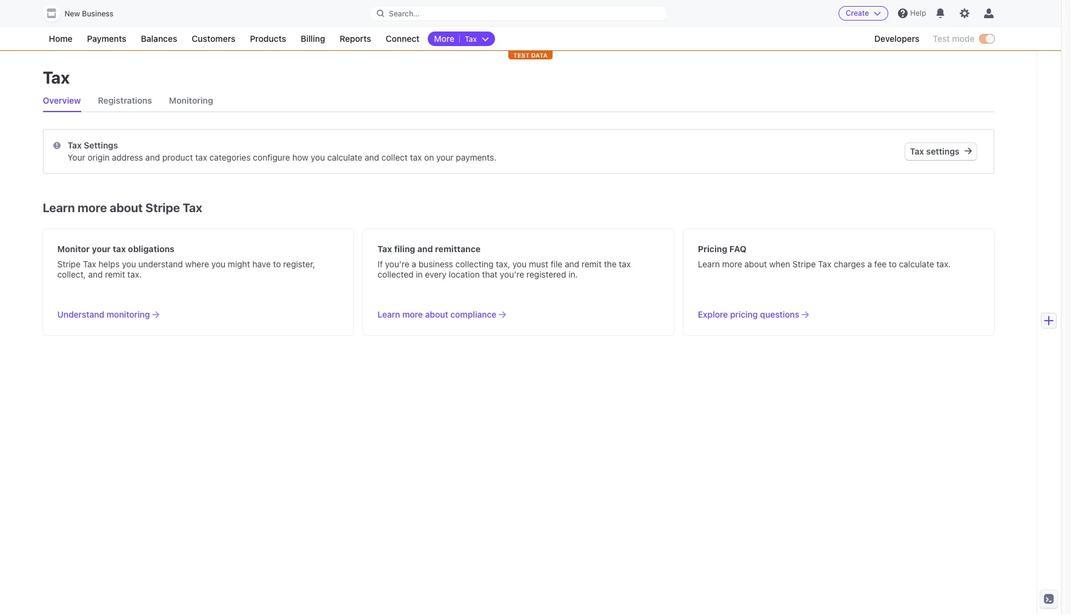 Task type: locate. For each thing, give the bounding box(es) containing it.
stripe
[[146, 201, 180, 215], [57, 259, 81, 269], [793, 259, 816, 269]]

1 horizontal spatial stripe
[[146, 201, 180, 215]]

0 horizontal spatial calculate
[[327, 152, 363, 162]]

2 to from the left
[[889, 259, 897, 269]]

tax up helps
[[113, 244, 126, 254]]

calculate for you
[[327, 152, 363, 162]]

0 horizontal spatial tax.
[[127, 269, 142, 279]]

remittance
[[435, 244, 481, 254]]

stripe up 'obligations'
[[146, 201, 180, 215]]

0 horizontal spatial learn
[[43, 201, 75, 215]]

tax. inside the monitor your tax obligations stripe tax helps you understand where you might have to register, collect, and remit tax.
[[127, 269, 142, 279]]

tax left charges
[[819, 259, 832, 269]]

0 horizontal spatial about
[[110, 201, 143, 215]]

you're right that
[[500, 269, 524, 279]]

0 horizontal spatial a
[[412, 259, 416, 269]]

learn
[[43, 201, 75, 215], [698, 259, 720, 269], [378, 309, 400, 319]]

a inside "pricing faq learn more about when stripe tax charges a fee to calculate tax."
[[868, 259, 872, 269]]

about down the faq at the top right
[[745, 259, 767, 269]]

you're down filing
[[385, 259, 410, 269]]

registrations link
[[98, 90, 152, 112]]

test data
[[514, 52, 548, 59]]

more down in in the left of the page
[[403, 309, 423, 319]]

tax inside 'button'
[[911, 146, 925, 156]]

1 horizontal spatial about
[[425, 309, 448, 319]]

helps
[[99, 259, 120, 269]]

customers
[[192, 33, 236, 44]]

a
[[412, 259, 416, 269], [868, 259, 872, 269]]

0 horizontal spatial you're
[[385, 259, 410, 269]]

your
[[437, 152, 454, 162], [92, 244, 111, 254]]

learn for learn more about stripe tax
[[43, 201, 75, 215]]

tax inside tax filing and remittance if you're a business collecting tax, you must file and remit the tax collected in every location that you're registered in.
[[378, 244, 392, 254]]

tax up your
[[68, 140, 82, 150]]

collect
[[382, 152, 408, 162]]

tax
[[465, 35, 477, 44], [43, 67, 70, 87], [68, 140, 82, 150], [911, 146, 925, 156], [183, 201, 202, 215], [378, 244, 392, 254], [83, 259, 96, 269], [819, 259, 832, 269]]

payments
[[87, 33, 126, 44]]

1 vertical spatial more
[[723, 259, 743, 269]]

tax inside tax settings your origin address and product tax categories configure how you calculate and collect tax on your payments.
[[68, 140, 82, 150]]

remit inside the monitor your tax obligations stripe tax helps you understand where you might have to register, collect, and remit tax.
[[105, 269, 125, 279]]

more
[[78, 201, 107, 215], [723, 259, 743, 269], [403, 309, 423, 319]]

learn down collected
[[378, 309, 400, 319]]

tax settings your origin address and product tax categories configure how you calculate and collect tax on your payments.
[[68, 140, 497, 162]]

overview link
[[43, 90, 81, 112]]

2 horizontal spatial learn
[[698, 259, 720, 269]]

a left 'fee'
[[868, 259, 872, 269]]

2 vertical spatial more
[[403, 309, 423, 319]]

and right collect,
[[88, 269, 103, 279]]

tax right the
[[619, 259, 631, 269]]

your right on
[[437, 152, 454, 162]]

about for compliance
[[425, 309, 448, 319]]

to right have
[[273, 259, 281, 269]]

calculate inside tax settings your origin address and product tax categories configure how you calculate and collect tax on your payments.
[[327, 152, 363, 162]]

1 horizontal spatial more
[[403, 309, 423, 319]]

customers link
[[186, 32, 242, 46]]

0 horizontal spatial to
[[273, 259, 281, 269]]

1 horizontal spatial you're
[[500, 269, 524, 279]]

you
[[311, 152, 325, 162], [122, 259, 136, 269], [211, 259, 226, 269], [513, 259, 527, 269]]

you right "how"
[[311, 152, 325, 162]]

0 vertical spatial more
[[78, 201, 107, 215]]

a down filing
[[412, 259, 416, 269]]

monitoring
[[169, 95, 213, 105]]

0 horizontal spatial stripe
[[57, 259, 81, 269]]

settings
[[927, 146, 960, 156]]

explore pricing questions link
[[698, 309, 809, 321]]

about left compliance
[[425, 309, 448, 319]]

0 vertical spatial calculate
[[327, 152, 363, 162]]

2 horizontal spatial about
[[745, 259, 767, 269]]

1 vertical spatial about
[[745, 259, 767, 269]]

balances
[[141, 33, 177, 44]]

charges
[[834, 259, 866, 269]]

1 horizontal spatial tax.
[[937, 259, 951, 269]]

about inside "pricing faq learn more about when stripe tax charges a fee to calculate tax."
[[745, 259, 767, 269]]

tax settings button
[[906, 143, 977, 160]]

1 vertical spatial calculate
[[899, 259, 935, 269]]

that
[[482, 269, 498, 279]]

help
[[911, 8, 927, 18]]

tax inside the monitor your tax obligations stripe tax helps you understand where you might have to register, collect, and remit tax.
[[113, 244, 126, 254]]

0 horizontal spatial more
[[78, 201, 107, 215]]

developers link
[[869, 32, 926, 46]]

1 vertical spatial your
[[92, 244, 111, 254]]

1 vertical spatial learn
[[698, 259, 720, 269]]

stripe inside the monitor your tax obligations stripe tax helps you understand where you might have to register, collect, and remit tax.
[[57, 259, 81, 269]]

stripe right when
[[793, 259, 816, 269]]

might
[[228, 259, 250, 269]]

calculate right "how"
[[327, 152, 363, 162]]

remit inside tax filing and remittance if you're a business collecting tax, you must file and remit the tax collected in every location that you're registered in.
[[582, 259, 602, 269]]

on
[[424, 152, 434, 162]]

tax up overview
[[43, 67, 70, 87]]

home
[[49, 33, 72, 44]]

questions
[[760, 309, 800, 319]]

collect,
[[57, 269, 86, 279]]

0 horizontal spatial remit
[[105, 269, 125, 279]]

tax inside "pricing faq learn more about when stripe tax charges a fee to calculate tax."
[[819, 259, 832, 269]]

monitor
[[57, 244, 90, 254]]

tax right 'product'
[[195, 152, 207, 162]]

your up helps
[[92, 244, 111, 254]]

tax up if
[[378, 244, 392, 254]]

remit left the
[[582, 259, 602, 269]]

remit
[[582, 259, 602, 269], [105, 269, 125, 279]]

1 horizontal spatial a
[[868, 259, 872, 269]]

more up monitor in the top of the page
[[78, 201, 107, 215]]

understand
[[138, 259, 183, 269]]

and
[[145, 152, 160, 162], [365, 152, 379, 162], [418, 244, 433, 254], [565, 259, 580, 269], [88, 269, 103, 279]]

1 horizontal spatial your
[[437, 152, 454, 162]]

payments.
[[456, 152, 497, 162]]

remit up understand monitoring link
[[105, 269, 125, 279]]

you inside tax settings your origin address and product tax categories configure how you calculate and collect tax on your payments.
[[311, 152, 325, 162]]

2 horizontal spatial stripe
[[793, 259, 816, 269]]

your
[[68, 152, 85, 162]]

categories
[[210, 152, 251, 162]]

about up 'obligations'
[[110, 201, 143, 215]]

1 horizontal spatial calculate
[[899, 259, 935, 269]]

calculate inside "pricing faq learn more about when stripe tax charges a fee to calculate tax."
[[899, 259, 935, 269]]

0 vertical spatial your
[[437, 152, 454, 162]]

to right 'fee'
[[889, 259, 897, 269]]

0 vertical spatial learn
[[43, 201, 75, 215]]

2 vertical spatial about
[[425, 309, 448, 319]]

address
[[112, 152, 143, 162]]

2 horizontal spatial more
[[723, 259, 743, 269]]

1 horizontal spatial to
[[889, 259, 897, 269]]

and inside the monitor your tax obligations stripe tax helps you understand where you might have to register, collect, and remit tax.
[[88, 269, 103, 279]]

tab list
[[43, 90, 995, 112]]

learn down pricing
[[698, 259, 720, 269]]

location
[[449, 269, 480, 279]]

0 vertical spatial about
[[110, 201, 143, 215]]

tax left helps
[[83, 259, 96, 269]]

tax left settings on the top right of the page
[[911, 146, 925, 156]]

calculate right 'fee'
[[899, 259, 935, 269]]

stripe inside "pricing faq learn more about when stripe tax charges a fee to calculate tax."
[[793, 259, 816, 269]]

you right tax,
[[513, 259, 527, 269]]

1 to from the left
[[273, 259, 281, 269]]

calculate for to
[[899, 259, 935, 269]]

1 horizontal spatial learn
[[378, 309, 400, 319]]

2 vertical spatial learn
[[378, 309, 400, 319]]

search…
[[389, 9, 420, 18]]

compliance
[[451, 309, 497, 319]]

more down the faq at the top right
[[723, 259, 743, 269]]

tax inside tax filing and remittance if you're a business collecting tax, you must file and remit the tax collected in every location that you're registered in.
[[619, 259, 631, 269]]

monitoring
[[107, 309, 150, 319]]

1 a from the left
[[412, 259, 416, 269]]

calculate
[[327, 152, 363, 162], [899, 259, 935, 269]]

2 a from the left
[[868, 259, 872, 269]]

and left 'product'
[[145, 152, 160, 162]]

Search… search field
[[370, 6, 668, 21]]

connect link
[[380, 32, 426, 46]]

0 horizontal spatial your
[[92, 244, 111, 254]]

you're
[[385, 259, 410, 269], [500, 269, 524, 279]]

to inside the monitor your tax obligations stripe tax helps you understand where you might have to register, collect, and remit tax.
[[273, 259, 281, 269]]

1 horizontal spatial remit
[[582, 259, 602, 269]]

stripe down monitor in the top of the page
[[57, 259, 81, 269]]

about for stripe
[[110, 201, 143, 215]]

learn up monitor in the top of the page
[[43, 201, 75, 215]]

to
[[273, 259, 281, 269], [889, 259, 897, 269]]



Task type: describe. For each thing, give the bounding box(es) containing it.
products link
[[244, 32, 292, 46]]

tax down 'product'
[[183, 201, 202, 215]]

tax settings
[[911, 146, 960, 156]]

new business button
[[43, 5, 126, 22]]

file
[[551, 259, 563, 269]]

test
[[514, 52, 530, 59]]

mode
[[953, 33, 975, 44]]

payments link
[[81, 32, 133, 46]]

more
[[434, 33, 455, 44]]

in
[[416, 269, 423, 279]]

overview
[[43, 95, 81, 105]]

configure
[[253, 152, 290, 162]]

tab list containing overview
[[43, 90, 995, 112]]

understand monitoring
[[57, 309, 150, 319]]

to inside "pricing faq learn more about when stripe tax charges a fee to calculate tax."
[[889, 259, 897, 269]]

home link
[[43, 32, 79, 46]]

you inside tax filing and remittance if you're a business collecting tax, you must file and remit the tax collected in every location that you're registered in.
[[513, 259, 527, 269]]

create button
[[839, 6, 889, 21]]

Search… text field
[[370, 6, 668, 21]]

when
[[770, 259, 791, 269]]

you right helps
[[122, 259, 136, 269]]

and left collect
[[365, 152, 379, 162]]

tax. inside "pricing faq learn more about when stripe tax charges a fee to calculate tax."
[[937, 259, 951, 269]]

test mode
[[933, 33, 975, 44]]

tax right more in the left of the page
[[465, 35, 477, 44]]

learn inside "pricing faq learn more about when stripe tax charges a fee to calculate tax."
[[698, 259, 720, 269]]

the
[[604, 259, 617, 269]]

reports link
[[334, 32, 377, 46]]

more for learn more about compliance
[[403, 309, 423, 319]]

learn more about compliance
[[378, 309, 497, 319]]

explore pricing questions
[[698, 309, 800, 319]]

understand
[[57, 309, 104, 319]]

have
[[252, 259, 271, 269]]

tax left on
[[410, 152, 422, 162]]

where
[[185, 259, 209, 269]]

origin
[[88, 152, 110, 162]]

learn more about compliance link
[[378, 309, 506, 321]]

learn for learn more about compliance
[[378, 309, 400, 319]]

reports
[[340, 33, 371, 44]]

connect
[[386, 33, 420, 44]]

your inside tax settings your origin address and product tax categories configure how you calculate and collect tax on your payments.
[[437, 152, 454, 162]]

pricing
[[698, 244, 728, 254]]

tax filing and remittance if you're a business collecting tax, you must file and remit the tax collected in every location that you're registered in.
[[378, 244, 631, 279]]

a inside tax filing and remittance if you're a business collecting tax, you must file and remit the tax collected in every location that you're registered in.
[[412, 259, 416, 269]]

data
[[531, 52, 548, 59]]

obligations
[[128, 244, 175, 254]]

monitor your tax obligations stripe tax helps you understand where you might have to register, collect, and remit tax.
[[57, 244, 315, 279]]

tax,
[[496, 259, 510, 269]]

and up business
[[418, 244, 433, 254]]

billing link
[[295, 32, 331, 46]]

faq
[[730, 244, 747, 254]]

create
[[846, 8, 870, 18]]

registered
[[527, 269, 567, 279]]

balances link
[[135, 32, 183, 46]]

new business
[[65, 9, 113, 18]]

business
[[419, 259, 453, 269]]

developers
[[875, 33, 920, 44]]

in.
[[569, 269, 578, 279]]

registrations
[[98, 95, 152, 105]]

your inside the monitor your tax obligations stripe tax helps you understand where you might have to register, collect, and remit tax.
[[92, 244, 111, 254]]

pricing
[[731, 309, 758, 319]]

billing
[[301, 33, 325, 44]]

more inside "pricing faq learn more about when stripe tax charges a fee to calculate tax."
[[723, 259, 743, 269]]

monitoring link
[[169, 90, 213, 112]]

new
[[65, 9, 80, 18]]

products
[[250, 33, 286, 44]]

you left might
[[211, 259, 226, 269]]

if
[[378, 259, 383, 269]]

pricing faq learn more about when stripe tax charges a fee to calculate tax.
[[698, 244, 951, 269]]

product
[[162, 152, 193, 162]]

settings
[[84, 140, 118, 150]]

every
[[425, 269, 447, 279]]

more for learn more about stripe tax
[[78, 201, 107, 215]]

explore
[[698, 309, 728, 319]]

understand monitoring link
[[57, 309, 160, 321]]

collected
[[378, 269, 414, 279]]

business
[[82, 9, 113, 18]]

learn more about stripe tax
[[43, 201, 202, 215]]

how
[[293, 152, 309, 162]]

help button
[[894, 4, 932, 23]]

filing
[[394, 244, 415, 254]]

tax inside the monitor your tax obligations stripe tax helps you understand where you might have to register, collect, and remit tax.
[[83, 259, 96, 269]]

and right "file"
[[565, 259, 580, 269]]

register,
[[283, 259, 315, 269]]

collecting
[[456, 259, 494, 269]]

test
[[933, 33, 950, 44]]

must
[[529, 259, 549, 269]]

fee
[[875, 259, 887, 269]]



Task type: vqa. For each thing, say whether or not it's contained in the screenshot.
the bottommost the Test
no



